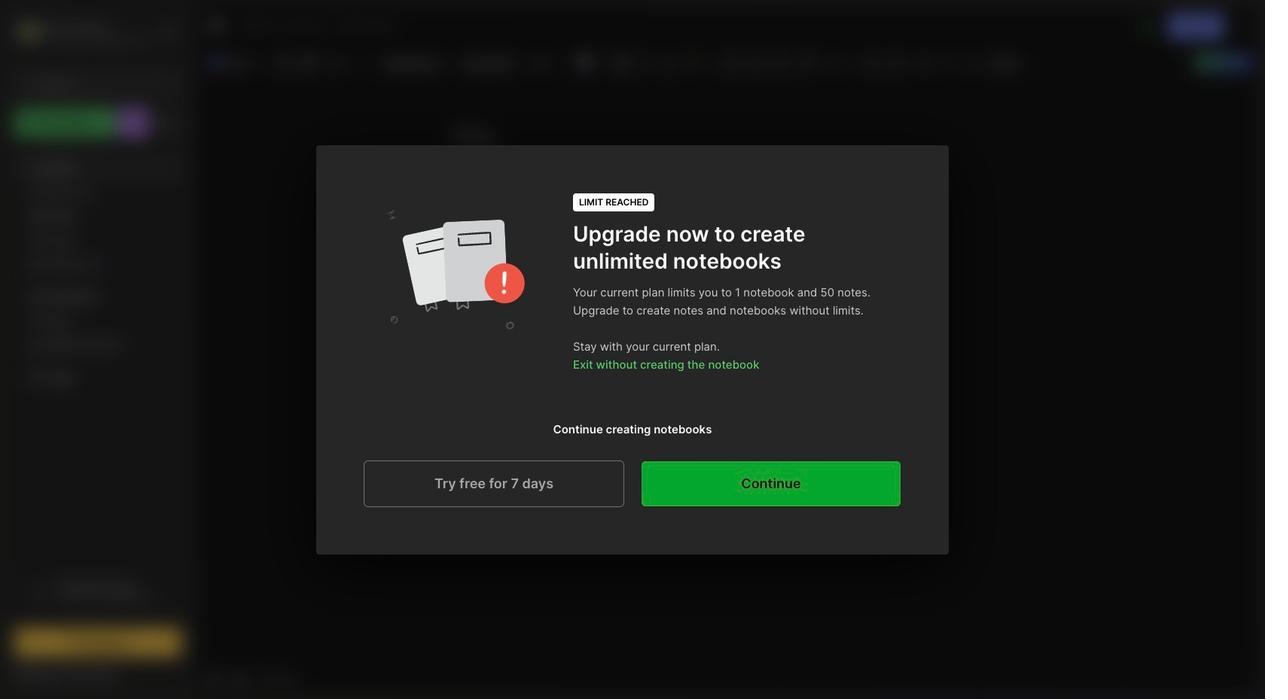 Task type: vqa. For each thing, say whether or not it's contained in the screenshot.
Replace associated with Replace all
no



Task type: locate. For each thing, give the bounding box(es) containing it.
main element
[[0, 0, 196, 700]]

calendar event image
[[298, 52, 319, 73]]

task image
[[273, 52, 295, 73]]

expand note image
[[207, 17, 225, 35]]

heading level image
[[380, 53, 456, 72]]

subscript image
[[962, 52, 983, 73]]

tree
[[5, 147, 191, 556]]

insert image
[[206, 53, 272, 72]]

underline image
[[659, 52, 680, 73]]

None search field
[[41, 75, 168, 93]]

strikethrough image
[[913, 52, 935, 73]]

more image
[[988, 53, 1033, 72]]

bold image
[[611, 52, 632, 73]]

outdent image
[[886, 52, 907, 73]]

add a reminder image
[[206, 670, 224, 688]]

tree inside the main element
[[5, 147, 191, 556]]

Note Editor text field
[[197, 78, 1260, 663]]

indent image
[[862, 52, 883, 73]]

italic image
[[635, 52, 656, 73]]

font color image
[[573, 52, 609, 73]]

insert link image
[[798, 52, 819, 73]]

none search field inside the main element
[[41, 75, 168, 93]]



Task type: describe. For each thing, give the bounding box(es) containing it.
bulleted list image
[[721, 52, 743, 73]]

alignment image
[[824, 52, 860, 73]]

note window element
[[196, 5, 1261, 695]]

superscript image
[[938, 52, 959, 73]]

expand tags image
[[20, 317, 29, 326]]

highlight image
[[682, 52, 716, 73]]

checklist image
[[770, 52, 791, 73]]

font size image
[[532, 53, 569, 72]]

font family image
[[459, 53, 528, 72]]

undo image
[[325, 52, 346, 73]]

add tag image
[[231, 670, 249, 688]]

numbered list image
[[746, 52, 767, 73]]

Search text field
[[41, 77, 168, 91]]

expand notebooks image
[[20, 293, 29, 302]]



